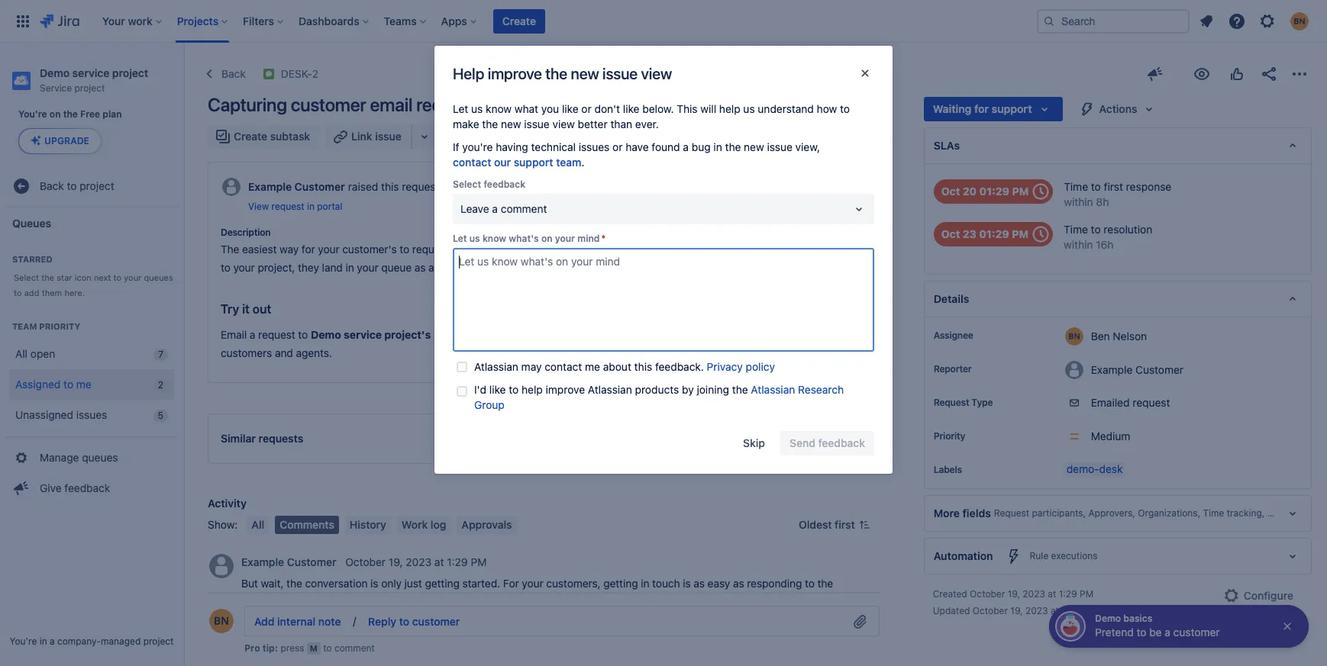 Task type: vqa. For each thing, say whether or not it's contained in the screenshot.
log
yes



Task type: describe. For each thing, give the bounding box(es) containing it.
customer inside 'demo basics pretend to be a customer'
[[1174, 626, 1220, 639]]

select the star icon next to your queues to add them here.
[[14, 273, 173, 298]]

let us know what you like or don't like below. this will help us understand how to make the new issue view better than ever.
[[453, 102, 850, 131]]

your down the
[[233, 261, 255, 274]]

to inside let us know what you like or don't like below. this will help us understand how to make the new issue view better than ever.
[[840, 102, 850, 115]]

email inside the easiest way for your customer's to request help is by sending an email request to your service project. when emails get sent to your project, they land in your queue as a request (just like this one).
[[558, 243, 583, 256]]

starred group
[[6, 238, 177, 305]]

pm right 3:44
[[1085, 606, 1099, 617]]

ever.
[[635, 118, 659, 131]]

edit
[[241, 619, 261, 632]]

plan
[[103, 108, 122, 120]]

pm right 20
[[1012, 185, 1029, 198]]

all for all open
[[15, 347, 28, 360]]

joining
[[697, 383, 729, 396]]

they inside but wait, the conversation is only just getting started. for your customers, getting in touch is as easy as responding to the notification they receive in their email inbox.
[[299, 596, 320, 609]]

as inside the easiest way for your customer's to request help is by sending an email request to your service project. when emails get sent to your project, they land in your queue as a request (just like this one).
[[415, 261, 426, 274]]

don't
[[595, 102, 620, 115]]

labels
[[934, 464, 962, 476]]

Search field
[[1037, 9, 1190, 33]]

1 vertical spatial at
[[1048, 589, 1056, 600]]

automation element
[[924, 538, 1312, 575]]

they inside the easiest way for your customer's to request help is by sending an email request to your service project. when emails get sent to your project, they land in your queue as a request (just like this one).
[[298, 261, 319, 274]]

(
[[545, 328, 549, 341]]

atlassian may contact me about this feedback. privacy policy
[[474, 360, 775, 373]]

will
[[701, 102, 716, 115]]

1 vertical spatial requests
[[259, 432, 304, 445]]

contact our support team link
[[453, 155, 582, 170]]

queues inside manage queues button
[[82, 451, 118, 464]]

all open
[[15, 347, 55, 360]]

their
[[372, 596, 395, 609]]

pm up started.
[[471, 556, 487, 569]]

you
[[541, 102, 559, 115]]

reply
[[368, 616, 396, 629]]

service inside demo service project service project
[[72, 66, 109, 79]]

all for all
[[252, 519, 264, 531]]

team
[[12, 322, 37, 331]]

to inside time to resolution within 16h
[[1091, 223, 1101, 236]]

more fields element
[[924, 496, 1327, 532]]

clockicon image for oct 20 01:29 pm
[[1029, 179, 1053, 204]]

2 vertical spatial 19,
[[1011, 606, 1023, 617]]

1 horizontal spatial atlassian
[[588, 383, 632, 396]]

in left company-
[[39, 636, 47, 648]]

0 horizontal spatial email
[[221, 328, 247, 341]]

email left address
[[475, 328, 501, 341]]

here.
[[64, 288, 85, 298]]

if you're having technical issues or have found a bug in the new issue view, contact our support team .
[[453, 141, 820, 169]]

wait,
[[261, 577, 284, 590]]

open image
[[850, 200, 868, 218]]

to inside team priority group
[[64, 378, 73, 391]]

1 vertical spatial priority
[[934, 431, 965, 442]]

pro tip: press m to comment
[[244, 643, 375, 655]]

an
[[543, 243, 555, 256]]

to inside ) to see how it looks for your customers and agents.
[[698, 328, 707, 341]]

like right "you" on the left
[[562, 102, 579, 115]]

touch
[[652, 577, 680, 590]]

project up the plan
[[112, 66, 148, 79]]

demo-desk
[[1067, 463, 1123, 476]]

me inside team priority group
[[76, 378, 91, 391]]

1 vertical spatial on
[[541, 233, 553, 244]]

pm up 3:44
[[1080, 589, 1094, 600]]

Let us know what's on your mind text field
[[453, 248, 874, 352]]

0 vertical spatial requests
[[416, 94, 486, 115]]

in left touch on the bottom of the page
[[641, 577, 650, 590]]

0 vertical spatial 19,
[[389, 556, 403, 569]]

let us know what's on your mind *
[[453, 233, 606, 244]]

create banner
[[0, 0, 1327, 43]]

service
[[40, 82, 72, 94]]

first inside time to first response within 8h
[[1104, 180, 1123, 193]]

0 vertical spatial comment
[[501, 202, 547, 215]]

0 horizontal spatial on
[[50, 108, 61, 120]]

1:29 inside the created october 19, 2023 at 1:29 pm updated october 19, 2023 at 3:44 pm
[[1059, 589, 1077, 600]]

the down privacy policy link
[[732, 383, 748, 396]]

0 vertical spatial this
[[381, 180, 399, 193]]

log
[[431, 519, 446, 531]]

0 vertical spatial me
[[585, 360, 600, 373]]

may
[[521, 360, 542, 373]]

in left their
[[361, 596, 370, 609]]

press
[[281, 643, 304, 655]]

a up customers
[[250, 328, 255, 341]]

1 horizontal spatial new
[[571, 65, 599, 82]]

oct for oct 23 01:29 pm
[[941, 228, 960, 241]]

receive
[[323, 596, 358, 609]]

add attachment image
[[851, 613, 870, 632]]

for inside the easiest way for your customer's to request help is by sending an email request to your service project. when emails get sent to your project, they land in your queue as a request (just like this one).
[[302, 243, 315, 256]]

oldest first
[[799, 519, 855, 531]]

request type
[[934, 397, 993, 409]]

details
[[934, 293, 969, 306]]

in inside 'link'
[[307, 201, 315, 212]]

managed
[[101, 636, 141, 648]]

primary element
[[9, 0, 1037, 42]]

within inside time to first response within 8h
[[1064, 196, 1093, 209]]

profile image of ben nelson image
[[209, 609, 234, 634]]

this
[[677, 102, 698, 115]]

priority inside group
[[39, 322, 80, 331]]

the right wait, at the bottom left of the page
[[287, 577, 302, 590]]

know for what's
[[483, 233, 506, 244]]

team priority
[[12, 322, 80, 331]]

close modal image
[[856, 64, 874, 82]]

next
[[94, 273, 111, 283]]

in inside the easiest way for your customer's to request help is by sending an email request to your service project. when emails get sent to your project, they land in your queue as a request (just like this one).
[[346, 261, 354, 274]]

skip button
[[734, 431, 774, 456]]

m
[[310, 644, 318, 654]]

our
[[494, 156, 511, 169]]

technical
[[531, 141, 576, 154]]

request inside 'link'
[[272, 201, 304, 212]]

service inside the easiest way for your customer's to request help is by sending an email request to your service project. when emails get sent to your project, they land in your queue as a request (just like this one).
[[663, 243, 698, 256]]

unassigned
[[15, 408, 73, 421]]

response
[[1126, 180, 1172, 193]]

add
[[24, 288, 39, 298]]

a right 'leave'
[[492, 202, 498, 215]]

policy
[[746, 360, 775, 373]]

8h
[[1096, 196, 1109, 209]]

to left "add"
[[14, 288, 22, 298]]

resolution
[[1104, 223, 1153, 236]]

tracking,
[[1227, 508, 1265, 519]]

your up land
[[318, 243, 340, 256]]

new inside if you're having technical issues or have found a bug in the new issue view, contact our support team .
[[744, 141, 764, 154]]

first inside button
[[835, 519, 855, 531]]

a inside if you're having technical issues or have found a bug in the new issue view, contact our support team .
[[683, 141, 689, 154]]

to right next
[[113, 273, 121, 283]]

pro
[[244, 643, 260, 655]]

by inside the easiest way for your customer's to request help is by sending an email request to your service project. when emails get sent to your project, they land in your queue as a request (just like this one).
[[487, 243, 499, 256]]

your right an
[[555, 233, 575, 244]]

issues inside if you're having technical issues or have found a bug in the new issue view, contact our support team .
[[579, 141, 610, 154]]

to right * at the left of page
[[626, 243, 636, 256]]

request left via
[[402, 180, 440, 193]]

to right i'd
[[509, 383, 519, 396]]

back for back
[[221, 67, 246, 80]]

october 19, 2023 at 1:29 pm
[[345, 556, 487, 569]]

atlassian for contact
[[474, 360, 518, 373]]

the left free
[[63, 108, 78, 120]]

0 horizontal spatial customer
[[291, 94, 366, 115]]

how inside let us know what you like or don't like below. this will help us understand how to make the new issue view better than ever.
[[817, 102, 837, 115]]

and
[[275, 347, 293, 360]]

activity
[[208, 497, 247, 510]]

address
[[503, 328, 542, 341]]

request right customer's
[[412, 243, 449, 256]]

request inside "more fields request participants, approvers, organizations, time tracking, approver grou"
[[994, 508, 1030, 519]]

be
[[1150, 626, 1162, 639]]

have
[[626, 141, 649, 154]]

1 horizontal spatial email
[[460, 180, 487, 193]]

like up than
[[623, 102, 640, 115]]

project down upgrade
[[80, 179, 114, 192]]

i'd
[[474, 383, 487, 396]]

to inside time to first response within 8h
[[1091, 180, 1101, 193]]

emailed request
[[1091, 396, 1170, 409]]

to inside but wait, the conversation is only just getting started. for your customers, getting in touch is as easy as responding to the notification they receive in their email inbox.
[[805, 577, 815, 590]]

email up link issue
[[370, 94, 413, 115]]

like right i'd
[[489, 383, 506, 396]]

support inside if you're having technical issues or have found a bug in the new issue view, contact our support team .
[[514, 156, 553, 169]]

feedback.
[[655, 360, 704, 373]]

a left company-
[[50, 636, 55, 648]]

to up "agents."
[[298, 328, 308, 341]]

customer inside button
[[412, 616, 460, 629]]

create for create
[[502, 14, 536, 27]]

updated
[[933, 606, 970, 617]]

them
[[42, 288, 62, 298]]

rule executions
[[1030, 551, 1098, 562]]

0 vertical spatial at
[[434, 556, 444, 569]]

details element
[[924, 281, 1312, 318]]

issue up "don't"
[[603, 65, 638, 82]]

2 vertical spatial help
[[522, 383, 543, 396]]

tip:
[[262, 643, 278, 655]]

0 vertical spatial request
[[934, 397, 969, 409]]

it inside ) to see how it looks for your customers and agents.
[[753, 328, 760, 341]]

0 vertical spatial improve
[[488, 65, 542, 82]]

select for select the star icon next to your queues to add them here.
[[14, 273, 39, 283]]

time for time to resolution within 16h
[[1064, 223, 1088, 236]]

sent
[[826, 243, 847, 256]]

or inside if you're having technical issues or have found a bug in the new issue view, contact our support team .
[[613, 141, 623, 154]]

slas element
[[924, 128, 1312, 164]]

your right * at the left of page
[[639, 243, 660, 256]]

issue inside link issue "button"
[[375, 130, 401, 143]]

request up and
[[258, 328, 295, 341]]

01:29 for 20
[[979, 185, 1010, 198]]

i'd like to help improve atlassian products by joining the
[[474, 383, 751, 396]]

you're for you're in a company-managed project
[[10, 636, 37, 648]]

menu bar containing all
[[244, 516, 520, 535]]

team
[[556, 156, 582, 169]]

1 horizontal spatial improve
[[546, 383, 585, 396]]

icon
[[75, 273, 91, 283]]

company-
[[57, 636, 101, 648]]

work log
[[402, 519, 446, 531]]

feedback for select feedback
[[484, 179, 526, 190]]

capturing
[[208, 94, 287, 115]]

create for create subtask
[[234, 130, 267, 143]]

*
[[601, 233, 606, 244]]

demo for demo service project
[[40, 66, 70, 79]]

fields
[[963, 507, 991, 520]]

atlassian research group
[[474, 383, 844, 412]]

help inside the easiest way for your customer's to request help is by sending an email request to your service project. when emails get sent to your project, they land in your queue as a request (just like this one).
[[452, 243, 473, 256]]

approvers,
[[1089, 508, 1136, 519]]

the up "you" on the left
[[546, 65, 567, 82]]

2 vertical spatial service
[[344, 328, 382, 341]]

research
[[798, 383, 844, 396]]

give feedback image
[[1146, 65, 1165, 83]]

to down the
[[221, 261, 231, 274]]

capturing customer email requests
[[208, 94, 486, 115]]

privacy policy link
[[707, 360, 775, 373]]

request left (just
[[437, 261, 474, 274]]

2 horizontal spatial this
[[634, 360, 652, 373]]

link issue
[[351, 130, 401, 143]]

desk
[[1099, 463, 1123, 476]]

to up the queue
[[400, 243, 409, 256]]

1 horizontal spatial as
[[694, 577, 705, 590]]

us left understand
[[743, 102, 755, 115]]

0 horizontal spatial is
[[371, 577, 378, 590]]

hide details
[[798, 180, 857, 193]]

for inside ) to see how it looks for your customers and agents.
[[791, 328, 804, 341]]

atlassian research group link
[[474, 383, 844, 412]]

is inside the easiest way for your customer's to request help is by sending an email request to your service project. when emails get sent to your project, they land in your queue as a request (just like this one).
[[476, 243, 484, 256]]

hide details button
[[788, 175, 867, 199]]

notification
[[241, 596, 296, 609]]

2 vertical spatial october
[[973, 606, 1008, 617]]

the inside if you're having technical issues or have found a bug in the new issue view, contact our support team .
[[725, 141, 741, 154]]

0 horizontal spatial comment
[[334, 643, 375, 655]]

01:29 for 23
[[979, 228, 1009, 241]]

or inside let us know what you like or don't like below. this will help us understand how to make the new issue view better than ever.
[[582, 102, 592, 115]]

1 vertical spatial 19,
[[1008, 589, 1020, 600]]

to right m
[[323, 643, 332, 655]]

1 vertical spatial 2023
[[1023, 589, 1045, 600]]

what
[[515, 102, 539, 115]]

your inside select the star icon next to your queues to add them here.
[[124, 273, 142, 283]]

within inside time to resolution within 16h
[[1064, 238, 1093, 251]]

started.
[[462, 577, 500, 590]]

clockicon image for oct 23 01:29 pm
[[1029, 222, 1053, 247]]

0 horizontal spatial it
[[242, 302, 250, 316]]

view inside let us know what you like or don't like below. this will help us understand how to make the new issue view better than ever.
[[553, 118, 575, 131]]



Task type: locate. For each thing, give the bounding box(es) containing it.
all inside team priority group
[[15, 347, 28, 360]]

you're down service
[[18, 108, 47, 120]]

clockicon image
[[1029, 179, 1053, 204], [1029, 222, 1053, 247]]

october up only at the left
[[345, 556, 386, 569]]

2 oct from the top
[[941, 228, 960, 241]]

0 vertical spatial 2023
[[406, 556, 432, 569]]

delete
[[273, 619, 306, 632]]

show:
[[208, 519, 238, 531]]

0 horizontal spatial first
[[835, 519, 855, 531]]

your inside but wait, the conversation is only just getting started. for your customers, getting in touch is as easy as responding to the notification they receive in their email inbox.
[[522, 577, 543, 590]]

customers,
[[546, 577, 601, 590]]

created october 19, 2023 at 1:29 pm updated october 19, 2023 at 3:44 pm
[[933, 589, 1099, 617]]

2 up '5'
[[158, 380, 163, 391]]

2 horizontal spatial help
[[719, 102, 741, 115]]

history
[[350, 519, 386, 531]]

configure link
[[1213, 584, 1303, 609]]

select up "add"
[[14, 273, 39, 283]]

select
[[453, 179, 481, 190], [14, 273, 39, 283]]

2 horizontal spatial customer
[[1174, 626, 1220, 639]]

time inside time to first response within 8h
[[1064, 180, 1088, 193]]

0 horizontal spatial me
[[76, 378, 91, 391]]

1 vertical spatial me
[[76, 378, 91, 391]]

customer down 'inbox.'
[[412, 616, 460, 629]]

1 vertical spatial within
[[1064, 238, 1093, 251]]

to inside 'demo basics pretend to be a customer'
[[1137, 626, 1147, 639]]

jira image
[[40, 12, 79, 30], [40, 12, 79, 30]]

1 horizontal spatial how
[[817, 102, 837, 115]]

atlassian down policy
[[751, 383, 795, 396]]

2 let from the top
[[453, 233, 467, 244]]

but
[[241, 577, 258, 590]]

atlassian for group
[[751, 383, 795, 396]]

all inside button
[[252, 519, 264, 531]]

1 vertical spatial time
[[1064, 223, 1088, 236]]

demo for demo basics
[[1095, 613, 1121, 625]]

this down sending
[[521, 261, 539, 274]]

2023 up just
[[406, 556, 432, 569]]

having
[[496, 141, 528, 154]]

1 horizontal spatial for
[[791, 328, 804, 341]]

1 horizontal spatial view
[[641, 65, 672, 82]]

leave a comment
[[461, 202, 547, 215]]

issue inside let us know what you like or don't like below. this will help us understand how to make the new issue view better than ever.
[[524, 118, 550, 131]]

1 vertical spatial 01:29
[[979, 228, 1009, 241]]

as right the queue
[[415, 261, 426, 274]]

in inside if you're having technical issues or have found a bug in the new issue view, contact our support team .
[[714, 141, 722, 154]]

clockicon image left the within 8h button
[[1029, 179, 1053, 204]]

a right be
[[1165, 626, 1171, 639]]

0 horizontal spatial service
[[72, 66, 109, 79]]

0 horizontal spatial view
[[553, 118, 575, 131]]

example customer raised this request via email
[[248, 180, 487, 193]]

like inside the easiest way for your customer's to request help is by sending an email request to your service project. when emails get sent to your project, they land in your queue as a request (just like this one).
[[502, 261, 518, 274]]

email
[[460, 180, 487, 193], [221, 328, 247, 341]]

details
[[824, 180, 857, 193]]

issues up manage queues button
[[76, 408, 107, 421]]

0 vertical spatial back
[[221, 67, 246, 80]]

reply to customer button
[[359, 611, 469, 635]]

time up the within 8h button
[[1064, 180, 1088, 193]]

help inside let us know what you like or don't like below. this will help us understand how to make the new issue view better than ever.
[[719, 102, 741, 115]]

1 vertical spatial demo
[[311, 328, 341, 341]]

comments
[[280, 519, 334, 531]]

sending
[[501, 243, 540, 256]]

us for let us know what's on your mind *
[[469, 233, 480, 244]]

queues inside select the star icon next to your queues to add them here.
[[144, 273, 173, 283]]

0 vertical spatial new
[[571, 65, 599, 82]]

queue
[[381, 261, 412, 274]]

on down service
[[50, 108, 61, 120]]

the right bug
[[725, 141, 741, 154]]

view,
[[796, 141, 820, 154]]

pm right 23
[[1012, 228, 1029, 241]]

0 horizontal spatial improve
[[488, 65, 542, 82]]

0 horizontal spatial demo
[[40, 66, 70, 79]]

select feedback
[[453, 179, 526, 190]]

approver
[[1268, 508, 1307, 519]]

back to project
[[40, 179, 114, 192]]

1 horizontal spatial this
[[521, 261, 539, 274]]

atlassian down about
[[588, 383, 632, 396]]

this inside the easiest way for your customer's to request help is by sending an email request to your service project. when emails get sent to your project, they land in your queue as a request (just like this one).
[[521, 261, 539, 274]]

project.
[[701, 243, 739, 256]]

is up (just
[[476, 243, 484, 256]]

1 vertical spatial all
[[252, 519, 264, 531]]

comment up what's
[[501, 202, 547, 215]]

email right an
[[558, 243, 583, 256]]

feedback down our
[[484, 179, 526, 190]]

1 horizontal spatial service
[[344, 328, 382, 341]]

example
[[248, 180, 292, 193]]

2 horizontal spatial as
[[733, 577, 744, 590]]

contact down you're
[[453, 156, 491, 169]]

via
[[443, 180, 457, 193]]

1 horizontal spatial 1:29
[[1059, 589, 1077, 600]]

1 horizontal spatial help
[[522, 383, 543, 396]]

0 horizontal spatial select
[[14, 273, 39, 283]]

time inside time to resolution within 16h
[[1064, 223, 1088, 236]]

0 vertical spatial create
[[502, 14, 536, 27]]

manage queues
[[40, 451, 118, 464]]

1:29 up started.
[[447, 556, 468, 569]]

it right try
[[242, 302, 250, 316]]

19,
[[389, 556, 403, 569], [1008, 589, 1020, 600], [1011, 606, 1023, 617]]

view request in portal
[[248, 201, 342, 212]]

free
[[80, 108, 100, 120]]

1 horizontal spatial or
[[613, 141, 623, 154]]

service
[[72, 66, 109, 79], [663, 243, 698, 256], [344, 328, 382, 341]]

time to resolution within 16h
[[1064, 223, 1153, 251]]

all right "show:"
[[252, 519, 264, 531]]

this right about
[[634, 360, 652, 373]]

customer down desk-2 link
[[291, 94, 366, 115]]

how
[[817, 102, 837, 115], [730, 328, 751, 341]]

project right managed
[[143, 636, 174, 648]]

skip
[[743, 437, 765, 450]]

your down customer's
[[357, 261, 379, 274]]

in right bug
[[714, 141, 722, 154]]

you're in a company-managed project
[[10, 636, 174, 648]]

let for let us know what's on your mind *
[[453, 233, 467, 244]]

0 vertical spatial help
[[719, 102, 741, 115]]

1 horizontal spatial demo
[[311, 328, 341, 341]]

you're
[[18, 108, 47, 120], [10, 636, 37, 648]]

issue right 'link'
[[375, 130, 401, 143]]

01:29
[[979, 185, 1010, 198], [979, 228, 1009, 241]]

1 horizontal spatial by
[[682, 383, 694, 396]]

2 vertical spatial demo
[[1095, 613, 1121, 625]]

demo up pretend
[[1095, 613, 1121, 625]]

time for time to first response within 8h
[[1064, 180, 1088, 193]]

you're for you're on the free plan
[[18, 108, 47, 120]]

0 horizontal spatial requests
[[259, 432, 304, 445]]

your right looks
[[807, 328, 829, 341]]

the inside let us know what you like or don't like below. this will help us understand how to make the new issue view better than ever.
[[482, 118, 498, 131]]

your inside ) to see how it looks for your customers and agents.
[[807, 328, 829, 341]]

within left 8h in the top of the page
[[1064, 196, 1093, 209]]

desk-
[[281, 67, 312, 80]]

conversation
[[305, 577, 368, 590]]

the inside select the star icon next to your queues to add them here.
[[41, 273, 54, 283]]

email a request to demo service project's support email address (
[[221, 328, 552, 341]]

2 vertical spatial new
[[744, 141, 764, 154]]

know left what
[[486, 102, 512, 115]]

request right an
[[586, 243, 623, 256]]

is
[[476, 243, 484, 256], [371, 577, 378, 590], [683, 577, 691, 590]]

to inside reply to customer button
[[399, 616, 409, 629]]

1 horizontal spatial requests
[[416, 94, 486, 115]]

0 vertical spatial know
[[486, 102, 512, 115]]

feedback inside button
[[64, 482, 110, 495]]

to right responding
[[805, 577, 815, 590]]

know left what's
[[483, 233, 506, 244]]

team priority group
[[6, 305, 177, 437]]

group
[[6, 437, 177, 509]]

october right updated
[[973, 606, 1008, 617]]

1 horizontal spatial customer
[[412, 616, 460, 629]]

in right land
[[346, 261, 354, 274]]

2 getting from the left
[[603, 577, 638, 590]]

search image
[[1043, 15, 1055, 27]]

manage queues button
[[6, 443, 177, 474]]

0 horizontal spatial for
[[302, 243, 315, 256]]

is left only at the left
[[371, 577, 378, 590]]

us down 'leave'
[[469, 233, 480, 244]]

request left type
[[934, 397, 969, 409]]

close image
[[1282, 621, 1294, 633]]

1 horizontal spatial issues
[[579, 141, 610, 154]]

what's
[[509, 233, 539, 244]]

to up 8h in the top of the page
[[1091, 180, 1101, 193]]

1 vertical spatial email
[[221, 328, 247, 341]]

1 oct from the top
[[941, 185, 960, 198]]

0 horizontal spatial support
[[434, 328, 472, 341]]

0 vertical spatial they
[[298, 261, 319, 274]]

0 vertical spatial or
[[582, 102, 592, 115]]

new up "don't"
[[571, 65, 599, 82]]

0 horizontal spatial atlassian
[[474, 360, 518, 373]]

oct 23 01:29 pm
[[941, 228, 1029, 241]]

request down example
[[272, 201, 304, 212]]

mind
[[578, 233, 600, 244]]

1 01:29 from the top
[[979, 185, 1010, 198]]

let up make
[[453, 102, 468, 115]]

atlassian inside atlassian research group
[[751, 383, 795, 396]]

view up below.
[[641, 65, 672, 82]]

issue down what
[[524, 118, 550, 131]]

your right for
[[522, 577, 543, 590]]

0 horizontal spatial all
[[15, 347, 28, 360]]

queues
[[12, 217, 51, 229]]

let inside let us know what you like or don't like below. this will help us understand how to make the new issue view better than ever.
[[453, 102, 468, 115]]

you're
[[462, 141, 493, 154]]

participants,
[[1032, 508, 1086, 519]]

1 vertical spatial issues
[[76, 408, 107, 421]]

emailed
[[1091, 396, 1130, 409]]

2 horizontal spatial is
[[683, 577, 691, 590]]

configure
[[1244, 590, 1294, 603]]

1 horizontal spatial create
[[502, 14, 536, 27]]

2 01:29 from the top
[[979, 228, 1009, 241]]

your right next
[[124, 273, 142, 283]]

how inside ) to see how it looks for your customers and agents.
[[730, 328, 751, 341]]

project,
[[258, 261, 295, 274]]

more
[[934, 507, 960, 520]]

unassigned issues
[[15, 408, 107, 421]]

create inside primary element
[[502, 14, 536, 27]]

give
[[40, 482, 62, 495]]

rule
[[1030, 551, 1049, 562]]

0 horizontal spatial 1:29
[[447, 556, 468, 569]]

1 horizontal spatial on
[[541, 233, 553, 244]]

first up 8h in the top of the page
[[1104, 180, 1123, 193]]

back to project link
[[6, 171, 177, 202]]

1 clockicon image from the top
[[1029, 179, 1053, 204]]

1 horizontal spatial 2
[[312, 67, 319, 80]]

1 vertical spatial know
[[483, 233, 506, 244]]

how right understand
[[817, 102, 837, 115]]

2 vertical spatial at
[[1051, 606, 1059, 617]]

create subtask
[[234, 130, 310, 143]]

0 vertical spatial feedback
[[484, 179, 526, 190]]

1 horizontal spatial priority
[[934, 431, 965, 442]]

0 horizontal spatial how
[[730, 328, 751, 341]]

help down 'leave'
[[452, 243, 473, 256]]

the up the them
[[41, 273, 54, 283]]

demo service project service project
[[40, 66, 148, 94]]

1 let from the top
[[453, 102, 468, 115]]

group containing manage queues
[[6, 437, 177, 509]]

priority up labels
[[934, 431, 965, 442]]

2 clockicon image from the top
[[1029, 222, 1053, 247]]

1 vertical spatial first
[[835, 519, 855, 531]]

you're on the free plan
[[18, 108, 122, 120]]

to right reply
[[399, 616, 409, 629]]

responding
[[747, 577, 802, 590]]

let down 'leave'
[[453, 233, 467, 244]]

service up free
[[72, 66, 109, 79]]

1 horizontal spatial it
[[753, 328, 760, 341]]

customers
[[221, 347, 272, 360]]

add internal note
[[254, 616, 341, 629]]

0 vertical spatial first
[[1104, 180, 1123, 193]]

is right touch on the bottom of the page
[[683, 577, 691, 590]]

1 vertical spatial create
[[234, 130, 267, 143]]

0 horizontal spatial feedback
[[64, 482, 110, 495]]

1 vertical spatial 1:29
[[1059, 589, 1077, 600]]

me left about
[[585, 360, 600, 373]]

1 horizontal spatial me
[[585, 360, 600, 373]]

0 vertical spatial october
[[345, 556, 386, 569]]

to inside back to project link
[[67, 179, 77, 192]]

1:29
[[447, 556, 468, 569], [1059, 589, 1077, 600]]

issues up .
[[579, 141, 610, 154]]

0 vertical spatial queues
[[144, 273, 173, 283]]

a
[[683, 141, 689, 154], [492, 202, 498, 215], [429, 261, 434, 274], [250, 328, 255, 341], [1165, 626, 1171, 639], [50, 636, 55, 648]]

as left easy
[[694, 577, 705, 590]]

out
[[253, 302, 271, 316]]

me up the unassigned issues
[[76, 378, 91, 391]]

know for what
[[486, 102, 512, 115]]

1 getting from the left
[[425, 577, 460, 590]]

feedback for give feedback
[[64, 482, 110, 495]]

queues up give feedback button
[[82, 451, 118, 464]]

0 vertical spatial 01:29
[[979, 185, 1010, 198]]

issue inside if you're having technical issues or have found a bug in the new issue view, contact our support team .
[[767, 141, 793, 154]]

0 horizontal spatial by
[[487, 243, 499, 256]]

issue left the view,
[[767, 141, 793, 154]]

time left 'tracking,'
[[1203, 508, 1224, 519]]

us up make
[[471, 102, 483, 115]]

back link
[[199, 62, 250, 86]]

getting left touch on the bottom of the page
[[603, 577, 638, 590]]

newest first image
[[858, 519, 870, 531]]

slas
[[934, 139, 960, 152]]

demo
[[40, 66, 70, 79], [311, 328, 341, 341], [1095, 613, 1121, 625]]

demo inside 'demo basics pretend to be a customer'
[[1095, 613, 1121, 625]]

1 vertical spatial october
[[970, 589, 1005, 600]]

time inside "more fields request participants, approvers, organizations, time tracking, approver grou"
[[1203, 508, 1224, 519]]

0 vertical spatial 2
[[312, 67, 319, 80]]

note
[[318, 616, 341, 629]]

request right emailed
[[1133, 396, 1170, 409]]

on right what's
[[541, 233, 553, 244]]

new down what
[[501, 118, 521, 131]]

feedback
[[484, 179, 526, 190], [64, 482, 110, 495]]

0 vertical spatial you're
[[18, 108, 47, 120]]

1 horizontal spatial comment
[[501, 202, 547, 215]]

by up (just
[[487, 243, 499, 256]]

0 horizontal spatial queues
[[82, 451, 118, 464]]

or up better
[[582, 102, 592, 115]]

2 vertical spatial 2023
[[1026, 606, 1048, 617]]

email down just
[[397, 596, 423, 609]]

let for let us know what you like or don't like below. this will help us understand how to make the new issue view better than ever.
[[453, 102, 468, 115]]

feedback down manage queues button
[[64, 482, 110, 495]]

assignee
[[934, 330, 973, 341]]

0 vertical spatial demo
[[40, 66, 70, 79]]

1 vertical spatial or
[[613, 141, 623, 154]]

menu bar
[[244, 516, 520, 535]]

1 horizontal spatial queues
[[144, 273, 173, 283]]

a inside the easiest way for your customer's to request help is by sending an email request to your service project. when emails get sent to your project, they land in your queue as a request (just like this one).
[[429, 261, 434, 274]]

oct for oct 20 01:29 pm
[[941, 185, 960, 198]]

issues inside team priority group
[[76, 408, 107, 421]]

email inside but wait, the conversation is only just getting started. for your customers, getting in touch is as easy as responding to the notification they receive in their email inbox.
[[397, 596, 423, 609]]

1 vertical spatial new
[[501, 118, 521, 131]]

0 vertical spatial it
[[242, 302, 250, 316]]

make
[[453, 118, 479, 131]]

help
[[453, 65, 484, 82]]

show image
[[839, 427, 864, 451]]

a inside 'demo basics pretend to be a customer'
[[1165, 626, 1171, 639]]

the right responding
[[818, 577, 833, 590]]

within 8h button
[[1064, 195, 1109, 210]]

below.
[[642, 102, 674, 115]]

1 horizontal spatial all
[[252, 519, 264, 531]]

new inside let us know what you like or don't like below. this will help us understand how to make the new issue view better than ever.
[[501, 118, 521, 131]]

1 vertical spatial let
[[453, 233, 467, 244]]

raised
[[348, 180, 378, 193]]

project up free
[[74, 82, 105, 94]]

demo inside demo service project service project
[[40, 66, 70, 79]]

all button
[[247, 516, 269, 535]]

select up 'leave'
[[453, 179, 481, 190]]

0 vertical spatial issues
[[579, 141, 610, 154]]

know inside let us know what you like or don't like below. this will help us understand how to make the new issue view better than ever.
[[486, 102, 512, 115]]

approvals
[[462, 519, 512, 531]]

1 within from the top
[[1064, 196, 1093, 209]]

0 vertical spatial how
[[817, 102, 837, 115]]

0 horizontal spatial create
[[234, 130, 267, 143]]

back for back to project
[[40, 179, 64, 192]]

select inside select the star icon next to your queues to add them here.
[[14, 273, 39, 283]]

1 vertical spatial service
[[663, 243, 698, 256]]

starred
[[12, 254, 52, 264]]

0 vertical spatial contact
[[453, 156, 491, 169]]

1 horizontal spatial select
[[453, 179, 481, 190]]

2 inside team priority group
[[158, 380, 163, 391]]

like
[[562, 102, 579, 115], [623, 102, 640, 115], [502, 261, 518, 274], [489, 383, 506, 396]]

back inside 'link'
[[221, 67, 246, 80]]

1 vertical spatial they
[[299, 596, 320, 609]]

1 horizontal spatial getting
[[603, 577, 638, 590]]

1 vertical spatial how
[[730, 328, 751, 341]]

agents.
[[296, 347, 332, 360]]

help
[[719, 102, 741, 115], [452, 243, 473, 256], [522, 383, 543, 396]]

contact inside if you're having technical issues or have found a bug in the new issue view, contact our support team .
[[453, 156, 491, 169]]

2 within from the top
[[1064, 238, 1093, 251]]

us for let us know what you like or don't like below. this will help us understand how to make the new issue view better than ever.
[[471, 102, 483, 115]]

0 vertical spatial view
[[641, 65, 672, 82]]

service left project's
[[344, 328, 382, 341]]

select for select feedback
[[453, 179, 481, 190]]

1 vertical spatial support
[[434, 328, 472, 341]]

demo up service
[[40, 66, 70, 79]]

create down capturing
[[234, 130, 267, 143]]

1 horizontal spatial contact
[[545, 360, 582, 373]]

add internal note button
[[245, 611, 350, 635]]

portal
[[317, 201, 342, 212]]

you're left company-
[[10, 636, 37, 648]]



